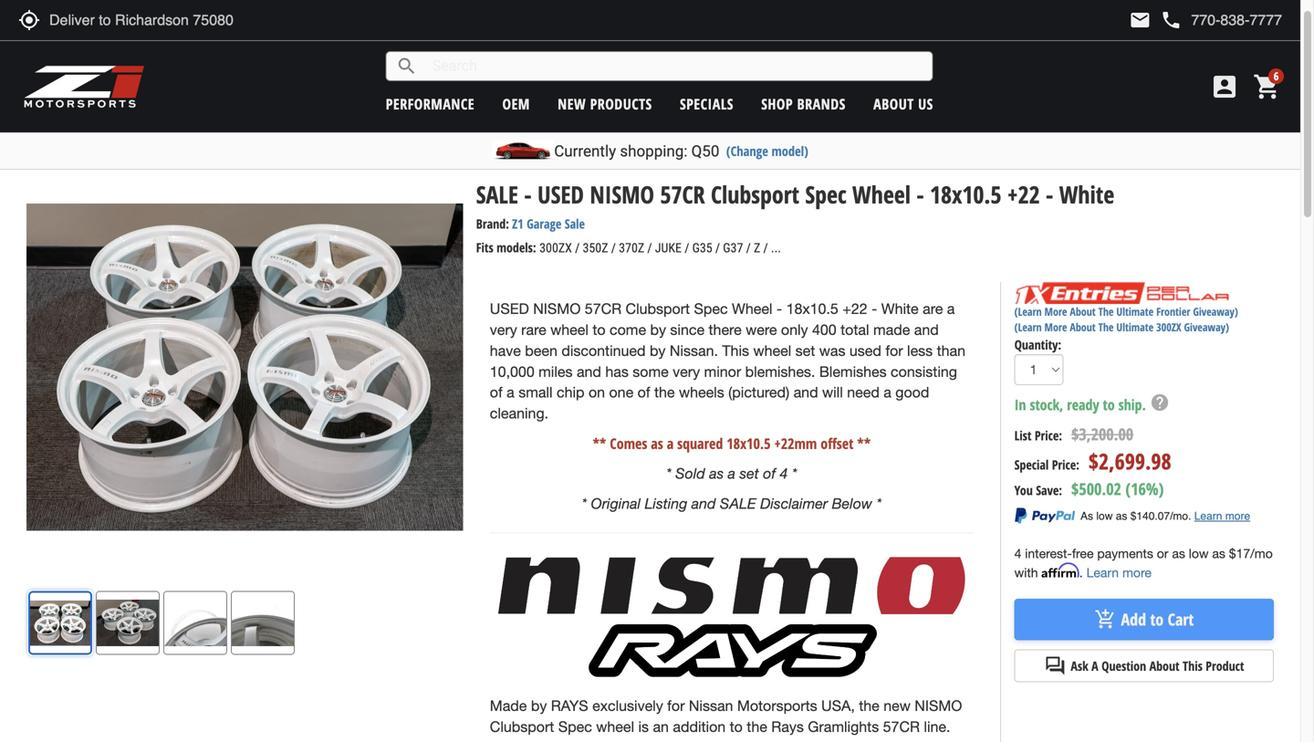 Task type: vqa. For each thing, say whether or not it's contained in the screenshot.


Task type: describe. For each thing, give the bounding box(es) containing it.
are
[[923, 301, 943, 317]]

0 vertical spatial by
[[650, 321, 666, 338]]

18x10.5 inside 'used nismo 57cr clubsport spec wheel - 18x10.5 +22 - white are a very rare wheel to come by since there were only 400 total made and have been discontinued by nissan. this wheel set was used for less than 10,000 miles and has some very minor blemishes. blemishes consisting of a small chip on one of the wheels (pictured) and will need a good cleaning.'
[[786, 301, 839, 317]]

1 vertical spatial by
[[650, 342, 666, 359]]

quantity:
[[1015, 336, 1062, 353]]

$17
[[1229, 546, 1251, 561]]

2 vertical spatial 18x10.5
[[727, 433, 771, 453]]

a left squared
[[667, 433, 674, 453]]

used
[[850, 342, 882, 359]]

* left sold
[[666, 465, 672, 482]]

total
[[841, 321, 870, 338]]

about inside "question_answer ask a question about this product"
[[1150, 657, 1180, 675]]

mail phone
[[1130, 9, 1182, 31]]

white inside the sale - used nismo 57cr clubsport spec wheel - 18x10.5 +22 - white brand: z1 garage sale fits models: 300zx / 350z / 370z / juke / g35 / g37 / z / ...
[[1060, 178, 1115, 210]]

wheels
[[679, 384, 725, 401]]

question_answer ask a question about this product
[[1045, 655, 1245, 677]]

nismo up line.
[[915, 698, 963, 714]]

list price: $3,200.00
[[1015, 423, 1134, 445]]

made
[[490, 698, 527, 714]]

ask
[[1071, 657, 1089, 675]]

this inside 'used nismo 57cr clubsport spec wheel - 18x10.5 +22 - white are a very rare wheel to come by since there were only 400 total made and have been discontinued by nissan. this wheel set was used for less than 10,000 miles and has some very minor blemishes. blemishes consisting of a small chip on one of the wheels (pictured) and will need a good cleaning.'
[[722, 342, 749, 359]]

400
[[812, 321, 837, 338]]

2 horizontal spatial the
[[859, 698, 880, 714]]

1 horizontal spatial 4
[[1015, 546, 1022, 561]]

g37
[[723, 241, 743, 256]]

2 vertical spatial the
[[747, 718, 768, 735]]

performance
[[386, 94, 475, 114]]

rays
[[772, 718, 804, 735]]

phone link
[[1161, 9, 1283, 31]]

my_location
[[18, 9, 40, 31]]

(learn more about the ultimate frontier giveaway) (learn more about the ultimate 300zx giveaway)
[[1015, 304, 1239, 335]]

comes
[[610, 433, 648, 453]]

below
[[832, 495, 873, 512]]

good
[[896, 384, 930, 401]]

57cr inside 'used nismo 57cr clubsport spec wheel - 18x10.5 +22 - white are a very rare wheel to come by since there were only 400 total made and have been discontinued by nissan. this wheel set was used for less than 10,000 miles and has some very minor blemishes. blemishes consisting of a small chip on one of the wheels (pictured) and will need a good cleaning.'
[[585, 301, 622, 317]]

5 / from the left
[[716, 241, 720, 256]]

shopping:
[[620, 142, 688, 160]]

used nismo 57cr clubsport spec wheel - 18x10.5 +22 - white are a very rare wheel to come by since there were only 400 total made and have been discontinued by nissan. this wheel set was used for less than 10,000 miles and has some very minor blemishes. blemishes consisting of a small chip on one of the wheels (pictured) and will need a good cleaning.
[[490, 301, 966, 422]]

wheel up blemishes.
[[754, 342, 792, 359]]

1 more from the top
[[1045, 304, 1068, 319]]

1 / from the left
[[575, 241, 580, 256]]

stock,
[[1030, 395, 1064, 414]]

oem
[[502, 94, 530, 114]]

1 horizontal spatial of
[[638, 384, 650, 401]]

white
[[811, 739, 845, 742]]

with
[[1015, 565, 1038, 580]]

cart
[[1168, 608, 1194, 631]]

listing
[[645, 495, 688, 512]]

0 vertical spatial giveaway)
[[1193, 304, 1239, 319]]

price: for $3,200.00
[[1035, 427, 1063, 444]]

shopping_cart link
[[1249, 72, 1283, 101]]

search
[[396, 55, 418, 77]]

(learn more about the ultimate frontier giveaway) link
[[1015, 304, 1239, 319]]

specials link
[[680, 94, 734, 114]]

to inside made by rays exclusively for nissan motorsports usa, the new nismo clubsport spec wheel is an addition to the rays gramlights 57cr line. the nismo clubsport wheel sports an attractive white finish with
[[730, 718, 743, 735]]

z1 garage sale link
[[512, 215, 585, 232]]

/mo
[[1251, 546, 1273, 561]]

performance link
[[386, 94, 475, 114]]

minor
[[704, 363, 741, 380]]

(learn more about the ultimate 300zx giveaway) link
[[1015, 320, 1230, 335]]

small
[[519, 384, 553, 401]]

q50
[[692, 142, 720, 160]]

in stock, ready to ship. help
[[1015, 392, 1170, 414]]

nissan
[[689, 698, 733, 714]]

$3,200.00
[[1072, 423, 1134, 445]]

about us
[[874, 94, 934, 114]]

300zx inside (learn more about the ultimate frontier giveaway) (learn more about the ultimate 300zx giveaway)
[[1157, 320, 1182, 335]]

18x10.5 inside the sale - used nismo 57cr clubsport spec wheel - 18x10.5 +22 - white brand: z1 garage sale fits models: 300zx / 350z / 370z / juke / g35 / g37 / z / ...
[[930, 178, 1002, 210]]

ready
[[1067, 395, 1100, 414]]

line.
[[924, 718, 951, 735]]

account_box link
[[1206, 72, 1244, 101]]

rays
[[551, 698, 588, 714]]

1 (learn from the top
[[1015, 304, 1042, 319]]

* up disclaimer
[[792, 465, 797, 482]]

price: for $2,699.98
[[1052, 456, 1080, 473]]

spec inside 'used nismo 57cr clubsport spec wheel - 18x10.5 +22 - white are a very rare wheel to come by since there were only 400 total made and have been discontinued by nissan. this wheel set was used for less than 10,000 miles and has some very minor blemishes. blemishes consisting of a small chip on one of the wheels (pictured) and will need a good cleaning.'
[[694, 301, 728, 317]]

cleaning.
[[490, 405, 549, 422]]

wheel up been
[[551, 321, 589, 338]]

blemishes.
[[745, 363, 816, 380]]

wheel down is
[[639, 739, 677, 742]]

the inside 'used nismo 57cr clubsport spec wheel - 18x10.5 +22 - white are a very rare wheel to come by since there were only 400 total made and have been discontinued by nissan. this wheel set was used for less than 10,000 miles and has some very minor blemishes. blemishes consisting of a small chip on one of the wheels (pictured) and will need a good cleaning.'
[[654, 384, 675, 401]]

since
[[670, 321, 705, 338]]

chip
[[557, 384, 585, 401]]

0 vertical spatial new
[[558, 94, 586, 114]]

7 / from the left
[[764, 241, 768, 256]]

about down (learn more about the ultimate frontier giveaway) "link"
[[1070, 320, 1096, 335]]

list
[[1015, 427, 1032, 444]]

nismo down rays
[[518, 739, 566, 742]]

currently
[[554, 142, 616, 160]]

(change
[[727, 142, 769, 160]]

a right need
[[884, 384, 892, 401]]

2 / from the left
[[611, 241, 616, 256]]

as right comes at left bottom
[[651, 433, 663, 453]]

2 more from the top
[[1045, 320, 1068, 335]]

consisting
[[891, 363, 958, 380]]

specials
[[680, 94, 734, 114]]

clubsport inside the sale - used nismo 57cr clubsport spec wheel - 18x10.5 +22 - white brand: z1 garage sale fits models: 300zx / 350z / 370z / juke / g35 / g37 / z / ...
[[711, 178, 800, 210]]

sale - used nismo 57cr clubsport spec wheel - 18x10.5 +22 - white brand: z1 garage sale fits models: 300zx / 350z / 370z / juke / g35 / g37 / z / ...
[[476, 178, 1115, 256]]

clubsport down exclusively
[[570, 739, 634, 742]]

the inside made by rays exclusively for nissan motorsports usa, the new nismo clubsport spec wheel is an addition to the rays gramlights 57cr line. the nismo clubsport wheel sports an attractive white finish with
[[490, 739, 514, 742]]

a down 10,000
[[507, 384, 515, 401]]

0 horizontal spatial very
[[490, 321, 517, 338]]

product
[[1206, 657, 1245, 675]]

3 / from the left
[[648, 241, 652, 256]]

nismo inside the sale - used nismo 57cr clubsport spec wheel - 18x10.5 +22 - white brand: z1 garage sale fits models: 300zx / 350z / 370z / juke / g35 / g37 / z / ...
[[590, 178, 655, 210]]

about up (learn more about the ultimate 300zx giveaway) "link"
[[1070, 304, 1096, 319]]

z
[[754, 241, 761, 256]]

addition
[[673, 718, 726, 735]]

57cr inside made by rays exclusively for nissan motorsports usa, the new nismo clubsport spec wheel is an addition to the rays gramlights 57cr line. the nismo clubsport wheel sports an attractive white finish with
[[883, 718, 920, 735]]

products
[[590, 94, 652, 114]]

1 vertical spatial an
[[726, 739, 742, 742]]

low
[[1189, 546, 1209, 561]]

10,000
[[490, 363, 535, 380]]

shopping_cart
[[1253, 72, 1283, 101]]

as right low
[[1213, 546, 1226, 561]]

* left original at the left bottom of page
[[582, 495, 587, 512]]

wheel down exclusively
[[596, 718, 634, 735]]

2 ** from the left
[[857, 433, 871, 453]]

mail
[[1130, 9, 1151, 31]]

you
[[1015, 481, 1033, 499]]

about us link
[[874, 94, 934, 114]]

* sold as a set of 4 *
[[666, 465, 797, 482]]

will
[[822, 384, 843, 401]]

nismo wheels by rays image
[[490, 552, 974, 687]]

1 ultimate from the top
[[1117, 304, 1154, 319]]

to inside in stock, ready to ship. help
[[1103, 395, 1115, 414]]

frontier
[[1157, 304, 1191, 319]]

made
[[874, 321, 910, 338]]

/mo with
[[1015, 546, 1273, 580]]

and left will
[[794, 384, 818, 401]]

exclusively
[[593, 698, 663, 714]]

nissan.
[[670, 342, 718, 359]]



Task type: locate. For each thing, give the bounding box(es) containing it.
300zx down frontier
[[1157, 320, 1182, 335]]

spec down model)
[[805, 178, 847, 210]]

0 horizontal spatial this
[[722, 342, 749, 359]]

0 horizontal spatial white
[[882, 301, 919, 317]]

300zx
[[540, 241, 572, 256], [1157, 320, 1182, 335]]

1 horizontal spatial set
[[796, 342, 815, 359]]

+22 inside the sale - used nismo 57cr clubsport spec wheel - 18x10.5 +22 - white brand: z1 garage sale fits models: 300zx / 350z / 370z / juke / g35 / g37 / z / ...
[[1008, 178, 1040, 210]]

garage
[[527, 215, 562, 232]]

4 up disclaimer
[[780, 465, 788, 482]]

1 horizontal spatial for
[[886, 342, 903, 359]]

0 horizontal spatial for
[[667, 698, 685, 714]]

original
[[591, 495, 641, 512]]

this down there
[[722, 342, 749, 359]]

the
[[654, 384, 675, 401], [859, 698, 880, 714], [747, 718, 768, 735]]

1 vertical spatial used
[[490, 301, 529, 317]]

us
[[918, 94, 934, 114]]

300zx down z1 garage sale link
[[540, 241, 572, 256]]

used inside the sale - used nismo 57cr clubsport spec wheel - 18x10.5 +22 - white brand: z1 garage sale fits models: 300zx / 350z / 370z / juke / g35 / g37 / z / ...
[[538, 178, 584, 210]]

giveaway) down frontier
[[1184, 320, 1230, 335]]

0 vertical spatial this
[[722, 342, 749, 359]]

1 vertical spatial this
[[1183, 657, 1203, 675]]

giveaway)
[[1193, 304, 1239, 319], [1184, 320, 1230, 335]]

4 interest-free payments or as low as $17
[[1015, 546, 1251, 561]]

this inside "question_answer ask a question about this product"
[[1183, 657, 1203, 675]]

1 vertical spatial giveaway)
[[1184, 320, 1230, 335]]

learn more link
[[1087, 565, 1152, 580]]

there
[[709, 321, 742, 338]]

1 horizontal spatial wheel
[[853, 178, 911, 210]]

0 horizontal spatial **
[[593, 433, 606, 453]]

price: up save:
[[1052, 456, 1080, 473]]

sale up brand:
[[476, 178, 518, 210]]

(learn
[[1015, 304, 1042, 319], [1015, 320, 1042, 335]]

1 ** from the left
[[593, 433, 606, 453]]

very
[[490, 321, 517, 338], [673, 363, 700, 380]]

+22mm
[[775, 433, 817, 453]]

4 / from the left
[[685, 241, 690, 256]]

0 vertical spatial set
[[796, 342, 815, 359]]

/ left g37 at the right of the page
[[716, 241, 720, 256]]

squared
[[677, 433, 723, 453]]

affirm
[[1042, 563, 1080, 578]]

wheel
[[551, 321, 589, 338], [754, 342, 792, 359], [596, 718, 634, 735], [639, 739, 677, 742]]

0 vertical spatial +22
[[1008, 178, 1040, 210]]

1 vertical spatial the
[[859, 698, 880, 714]]

0 vertical spatial 4
[[780, 465, 788, 482]]

clubsport inside 'used nismo 57cr clubsport spec wheel - 18x10.5 +22 - white are a very rare wheel to come by since there were only 400 total made and have been discontinued by nissan. this wheel set was used for less than 10,000 miles and has some very minor blemishes. blemishes consisting of a small chip on one of the wheels (pictured) and will need a good cleaning.'
[[626, 301, 690, 317]]

the
[[1099, 304, 1114, 319], [1099, 320, 1114, 335], [490, 739, 514, 742]]

/ right 370z
[[648, 241, 652, 256]]

1 vertical spatial (learn
[[1015, 320, 1042, 335]]

** comes as a squared 18x10.5 +22mm offset **
[[593, 433, 871, 453]]

0 horizontal spatial of
[[490, 384, 503, 401]]

1 vertical spatial for
[[667, 698, 685, 714]]

ship.
[[1119, 395, 1146, 414]]

1 horizontal spatial **
[[857, 433, 871, 453]]

affirm . learn more
[[1042, 563, 1152, 580]]

0 vertical spatial (learn
[[1015, 304, 1042, 319]]

new inside made by rays exclusively for nissan motorsports usa, the new nismo clubsport spec wheel is an addition to the rays gramlights 57cr line. the nismo clubsport wheel sports an attractive white finish with
[[884, 698, 911, 714]]

has
[[606, 363, 629, 380]]

z1
[[512, 215, 524, 232]]

clubsport down made
[[490, 718, 554, 735]]

payments
[[1098, 546, 1154, 561]]

18x10.5
[[930, 178, 1002, 210], [786, 301, 839, 317], [727, 433, 771, 453]]

1 horizontal spatial very
[[673, 363, 700, 380]]

blemishes
[[820, 363, 887, 380]]

an right is
[[653, 718, 669, 735]]

only
[[781, 321, 808, 338]]

2 horizontal spatial of
[[763, 465, 776, 482]]

* original listing and sale disclaimer below *
[[582, 495, 882, 512]]

nismo up the rare
[[533, 301, 581, 317]]

z1 motorsports logo image
[[23, 64, 146, 110]]

some
[[633, 363, 669, 380]]

0 horizontal spatial +22
[[843, 301, 868, 317]]

for inside made by rays exclusively for nissan motorsports usa, the new nismo clubsport spec wheel is an addition to the rays gramlights 57cr line. the nismo clubsport wheel sports an attractive white finish with
[[667, 698, 685, 714]]

0 vertical spatial price:
[[1035, 427, 1063, 444]]

0 horizontal spatial spec
[[558, 718, 592, 735]]

than
[[937, 342, 966, 359]]

0 vertical spatial 57cr
[[660, 178, 705, 210]]

this left product
[[1183, 657, 1203, 675]]

...
[[771, 241, 781, 256]]

1 vertical spatial white
[[882, 301, 919, 317]]

help
[[1150, 392, 1170, 412]]

interest-
[[1025, 546, 1072, 561]]

less
[[907, 342, 933, 359]]

0 vertical spatial used
[[538, 178, 584, 210]]

1 vertical spatial 300zx
[[1157, 320, 1182, 335]]

1 horizontal spatial this
[[1183, 657, 1203, 675]]

(pictured)
[[729, 384, 790, 401]]

300zx inside the sale - used nismo 57cr clubsport spec wheel - 18x10.5 +22 - white brand: z1 garage sale fits models: 300zx / 350z / 370z / juke / g35 / g37 / z / ...
[[540, 241, 572, 256]]

0 vertical spatial spec
[[805, 178, 847, 210]]

about left the us on the top right of the page
[[874, 94, 914, 114]]

0 vertical spatial very
[[490, 321, 517, 338]]

(change model) link
[[727, 142, 809, 160]]

spec inside made by rays exclusively for nissan motorsports usa, the new nismo clubsport spec wheel is an addition to the rays gramlights 57cr line. the nismo clubsport wheel sports an attractive white finish with
[[558, 718, 592, 735]]

/ right z
[[764, 241, 768, 256]]

model)
[[772, 142, 809, 160]]

for
[[886, 342, 903, 359], [667, 698, 685, 714]]

new up currently
[[558, 94, 586, 114]]

for down the made
[[886, 342, 903, 359]]

0 horizontal spatial 4
[[780, 465, 788, 482]]

shop brands link
[[761, 94, 846, 114]]

a up * original listing and sale disclaimer below *
[[728, 465, 736, 482]]

discontinued
[[562, 342, 646, 359]]

used inside 'used nismo 57cr clubsport spec wheel - 18x10.5 +22 - white are a very rare wheel to come by since there were only 400 total made and have been discontinued by nissan. this wheel set was used for less than 10,000 miles and has some very minor blemishes. blemishes consisting of a small chip on one of the wheels (pictured) and will need a good cleaning.'
[[490, 301, 529, 317]]

0 horizontal spatial sale
[[476, 178, 518, 210]]

spec
[[805, 178, 847, 210], [694, 301, 728, 317], [558, 718, 592, 735]]

0 vertical spatial 300zx
[[540, 241, 572, 256]]

0 horizontal spatial an
[[653, 718, 669, 735]]

an right sports
[[726, 739, 742, 742]]

used up the rare
[[490, 301, 529, 317]]

2 ultimate from the top
[[1117, 320, 1154, 335]]

very down nissan.
[[673, 363, 700, 380]]

nismo down shopping:
[[590, 178, 655, 210]]

4 up with
[[1015, 546, 1022, 561]]

/ left g35
[[685, 241, 690, 256]]

1 vertical spatial 4
[[1015, 546, 1022, 561]]

1 horizontal spatial 57cr
[[660, 178, 705, 210]]

as right sold
[[709, 465, 724, 482]]

1 horizontal spatial used
[[538, 178, 584, 210]]

clubsport up since
[[626, 301, 690, 317]]

+22 inside 'used nismo 57cr clubsport spec wheel - 18x10.5 +22 - white are a very rare wheel to come by since there were only 400 total made and have been discontinued by nissan. this wheel set was used for less than 10,000 miles and has some very minor blemishes. blemishes consisting of a small chip on one of the wheels (pictured) and will need a good cleaning.'
[[843, 301, 868, 317]]

wheel inside 'used nismo 57cr clubsport spec wheel - 18x10.5 +22 - white are a very rare wheel to come by since there were only 400 total made and have been discontinued by nissan. this wheel set was used for less than 10,000 miles and has some very minor blemishes. blemishes consisting of a small chip on one of the wheels (pictured) and will need a good cleaning.'
[[732, 301, 773, 317]]

clubsport
[[711, 178, 800, 210], [626, 301, 690, 317], [490, 718, 554, 735], [570, 739, 634, 742]]

wheel inside the sale - used nismo 57cr clubsport spec wheel - 18x10.5 +22 - white brand: z1 garage sale fits models: 300zx / 350z / 370z / juke / g35 / g37 / z / ...
[[853, 178, 911, 210]]

2 vertical spatial spec
[[558, 718, 592, 735]]

0 horizontal spatial 57cr
[[585, 301, 622, 317]]

was
[[819, 342, 846, 359]]

1 vertical spatial very
[[673, 363, 700, 380]]

0 horizontal spatial used
[[490, 301, 529, 317]]

set
[[796, 342, 815, 359], [740, 465, 759, 482]]

shop
[[761, 94, 793, 114]]

0 vertical spatial 18x10.5
[[930, 178, 1002, 210]]

price: right list
[[1035, 427, 1063, 444]]

to
[[593, 321, 606, 338], [1103, 395, 1115, 414], [1151, 608, 1164, 631], [730, 718, 743, 735]]

g35
[[692, 241, 713, 256]]

57cr down currently shopping: q50 (change model)
[[660, 178, 705, 210]]

1 horizontal spatial an
[[726, 739, 742, 742]]

and
[[914, 321, 939, 338], [577, 363, 601, 380], [794, 384, 818, 401], [692, 495, 716, 512]]

special
[[1015, 456, 1049, 473]]

1 vertical spatial new
[[884, 698, 911, 714]]

add
[[1121, 608, 1147, 631]]

0 vertical spatial an
[[653, 718, 669, 735]]

/ left 350z
[[575, 241, 580, 256]]

2 vertical spatial 57cr
[[883, 718, 920, 735]]

1 horizontal spatial +22
[[1008, 178, 1040, 210]]

57cr left line.
[[883, 718, 920, 735]]

1 vertical spatial more
[[1045, 320, 1068, 335]]

is
[[638, 718, 649, 735]]

57cr inside the sale - used nismo 57cr clubsport spec wheel - 18x10.5 +22 - white brand: z1 garage sale fits models: 300zx / 350z / 370z / juke / g35 / g37 / z / ...
[[660, 178, 705, 210]]

0 vertical spatial wheel
[[853, 178, 911, 210]]

1 horizontal spatial 18x10.5
[[786, 301, 839, 317]]

for inside 'used nismo 57cr clubsport spec wheel - 18x10.5 +22 - white are a very rare wheel to come by since there were only 400 total made and have been discontinued by nissan. this wheel set was used for less than 10,000 miles and has some very minor blemishes. blemishes consisting of a small chip on one of the wheels (pictured) and will need a good cleaning.'
[[886, 342, 903, 359]]

0 horizontal spatial set
[[740, 465, 759, 482]]

0 horizontal spatial wheel
[[732, 301, 773, 317]]

the down some
[[654, 384, 675, 401]]

as right or on the bottom right of page
[[1172, 546, 1186, 561]]

were
[[746, 321, 777, 338]]

or
[[1157, 546, 1169, 561]]

oem link
[[502, 94, 530, 114]]

made by rays exclusively for nissan motorsports usa, the new nismo clubsport spec wheel is an addition to the rays gramlights 57cr line. the nismo clubsport wheel sports an attractive white finish with
[[490, 698, 963, 742]]

1 horizontal spatial new
[[884, 698, 911, 714]]

by left since
[[650, 321, 666, 338]]

1 vertical spatial sale
[[720, 495, 756, 512]]

new up finish in the right bottom of the page
[[884, 698, 911, 714]]

and down are
[[914, 321, 939, 338]]

and up the "on"
[[577, 363, 601, 380]]

about right question at the right bottom of the page
[[1150, 657, 1180, 675]]

price: inside 'list price: $3,200.00'
[[1035, 427, 1063, 444]]

question_answer
[[1045, 655, 1067, 677]]

2 horizontal spatial 57cr
[[883, 718, 920, 735]]

of down some
[[638, 384, 650, 401]]

1 vertical spatial the
[[1099, 320, 1114, 335]]

** right offset on the right bottom of page
[[857, 433, 871, 453]]

have
[[490, 342, 521, 359]]

1 vertical spatial set
[[740, 465, 759, 482]]

giveaway) right frontier
[[1193, 304, 1239, 319]]

0 vertical spatial the
[[1099, 304, 1114, 319]]

to inside 'used nismo 57cr clubsport spec wheel - 18x10.5 +22 - white are a very rare wheel to come by since there were only 400 total made and have been discontinued by nissan. this wheel set was used for less than 10,000 miles and has some very minor blemishes. blemishes consisting of a small chip on one of the wheels (pictured) and will need a good cleaning.'
[[593, 321, 606, 338]]

spec up there
[[694, 301, 728, 317]]

1 vertical spatial 18x10.5
[[786, 301, 839, 317]]

gramlights
[[808, 718, 879, 735]]

clubsport down (change
[[711, 178, 800, 210]]

very up have at the left
[[490, 321, 517, 338]]

to right add
[[1151, 608, 1164, 631]]

a right are
[[947, 301, 955, 317]]

used up z1 garage sale link
[[538, 178, 584, 210]]

1 horizontal spatial white
[[1060, 178, 1115, 210]]

spec inside the sale - used nismo 57cr clubsport spec wheel - 18x10.5 +22 - white brand: z1 garage sale fits models: 300zx / 350z / 370z / juke / g35 / g37 / z / ...
[[805, 178, 847, 210]]

by up some
[[650, 342, 666, 359]]

57cr up come
[[585, 301, 622, 317]]

* right below
[[877, 495, 882, 512]]

on
[[589, 384, 605, 401]]

2 vertical spatial the
[[490, 739, 514, 742]]

0 vertical spatial more
[[1045, 304, 1068, 319]]

1 vertical spatial spec
[[694, 301, 728, 317]]

of up disclaimer
[[763, 465, 776, 482]]

$2,699.98
[[1089, 446, 1172, 476]]

special price: $2,699.98 you save: $500.02 (16%)
[[1015, 446, 1172, 500]]

1 vertical spatial ultimate
[[1117, 320, 1154, 335]]

2 horizontal spatial spec
[[805, 178, 847, 210]]

set down only
[[796, 342, 815, 359]]

/ right 350z
[[611, 241, 616, 256]]

sale inside the sale - used nismo 57cr clubsport spec wheel - 18x10.5 +22 - white brand: z1 garage sale fits models: 300zx / 350z / 370z / juke / g35 / g37 / z / ...
[[476, 178, 518, 210]]

2 horizontal spatial 18x10.5
[[930, 178, 1002, 210]]

2 vertical spatial by
[[531, 698, 547, 714]]

by inside made by rays exclusively for nissan motorsports usa, the new nismo clubsport spec wheel is an addition to the rays gramlights 57cr line. the nismo clubsport wheel sports an attractive white finish with
[[531, 698, 547, 714]]

price: inside special price: $2,699.98 you save: $500.02 (16%)
[[1052, 456, 1080, 473]]

1 horizontal spatial 300zx
[[1157, 320, 1182, 335]]

1 horizontal spatial sale
[[720, 495, 756, 512]]

to left the ship. at right bottom
[[1103, 395, 1115, 414]]

the down (learn more about the ultimate frontier giveaway) "link"
[[1099, 320, 1114, 335]]

1 vertical spatial price:
[[1052, 456, 1080, 473]]

ultimate down (learn more about the ultimate frontier giveaway) "link"
[[1117, 320, 1154, 335]]

fits
[[476, 239, 494, 256]]

and down sold
[[692, 495, 716, 512]]

of down 10,000
[[490, 384, 503, 401]]

models:
[[497, 239, 536, 256]]

350z
[[583, 241, 608, 256]]

1 vertical spatial 57cr
[[585, 301, 622, 317]]

set up * original listing and sale disclaimer below *
[[740, 465, 759, 482]]

by right made
[[531, 698, 547, 714]]

sold
[[676, 465, 705, 482]]

save:
[[1036, 481, 1063, 499]]

ultimate up (learn more about the ultimate 300zx giveaway) "link"
[[1117, 304, 1154, 319]]

add_shopping_cart add to cart
[[1095, 608, 1194, 631]]

motorsports
[[737, 698, 818, 714]]

price:
[[1035, 427, 1063, 444], [1052, 456, 1080, 473]]

question
[[1102, 657, 1147, 675]]

0 horizontal spatial 300zx
[[540, 241, 572, 256]]

Search search field
[[418, 52, 933, 80]]

0 horizontal spatial 18x10.5
[[727, 433, 771, 453]]

0 vertical spatial white
[[1060, 178, 1115, 210]]

to up "discontinued"
[[593, 321, 606, 338]]

6 / from the left
[[746, 241, 751, 256]]

this
[[722, 342, 749, 359], [1183, 657, 1203, 675]]

2 (learn from the top
[[1015, 320, 1042, 335]]

0 vertical spatial sale
[[476, 178, 518, 210]]

white inside 'used nismo 57cr clubsport spec wheel - 18x10.5 +22 - white are a very rare wheel to come by since there were only 400 total made and have been discontinued by nissan. this wheel set was used for less than 10,000 miles and has some very minor blemishes. blemishes consisting of a small chip on one of the wheels (pictured) and will need a good cleaning.'
[[882, 301, 919, 317]]

for up addition
[[667, 698, 685, 714]]

/
[[575, 241, 580, 256], [611, 241, 616, 256], [648, 241, 652, 256], [685, 241, 690, 256], [716, 241, 720, 256], [746, 241, 751, 256], [764, 241, 768, 256]]

the down made
[[490, 739, 514, 742]]

0 horizontal spatial the
[[654, 384, 675, 401]]

the up (learn more about the ultimate 300zx giveaway) "link"
[[1099, 304, 1114, 319]]

.
[[1080, 565, 1083, 580]]

0 vertical spatial ultimate
[[1117, 304, 1154, 319]]

$500.02
[[1072, 478, 1122, 500]]

0 vertical spatial for
[[886, 342, 903, 359]]

1 horizontal spatial the
[[747, 718, 768, 735]]

set inside 'used nismo 57cr clubsport spec wheel - 18x10.5 +22 - white are a very rare wheel to come by since there were only 400 total made and have been discontinued by nissan. this wheel set was used for less than 10,000 miles and has some very minor blemishes. blemishes consisting of a small chip on one of the wheels (pictured) and will need a good cleaning.'
[[796, 342, 815, 359]]

spec down rays
[[558, 718, 592, 735]]

** left comes at left bottom
[[593, 433, 606, 453]]

1 horizontal spatial spec
[[694, 301, 728, 317]]

wheel
[[853, 178, 911, 210], [732, 301, 773, 317]]

/ left z
[[746, 241, 751, 256]]

the up attractive
[[747, 718, 768, 735]]

1 vertical spatial wheel
[[732, 301, 773, 317]]

0 vertical spatial the
[[654, 384, 675, 401]]

0 horizontal spatial new
[[558, 94, 586, 114]]

1 vertical spatial +22
[[843, 301, 868, 317]]

sale down * sold as a set of 4 * at the bottom right of the page
[[720, 495, 756, 512]]

one
[[609, 384, 634, 401]]

nismo inside 'used nismo 57cr clubsport spec wheel - 18x10.5 +22 - white are a very rare wheel to come by since there were only 400 total made and have been discontinued by nissan. this wheel set was used for less than 10,000 miles and has some very minor blemishes. blemishes consisting of a small chip on one of the wheels (pictured) and will need a good cleaning.'
[[533, 301, 581, 317]]

account_box
[[1210, 72, 1240, 101]]

to down nissan
[[730, 718, 743, 735]]

juke
[[655, 241, 682, 256]]

the right usa,
[[859, 698, 880, 714]]



